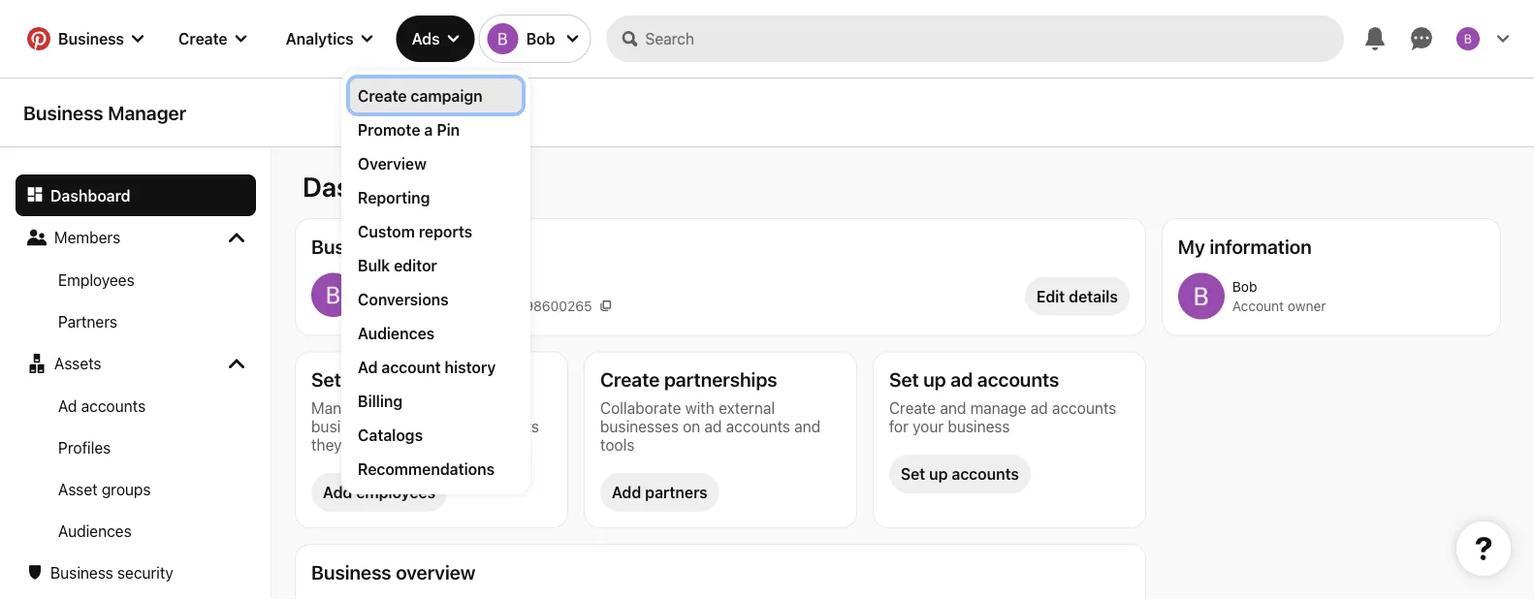 Task type: locate. For each thing, give the bounding box(es) containing it.
1 add from the left
[[323, 484, 352, 502]]

audiences button
[[16, 510, 256, 552]]

catalogs
[[358, 426, 423, 444]]

up inside set up ad accounts create and manage ad accounts for your business
[[924, 368, 947, 391]]

ad right the to
[[453, 417, 471, 436]]

create button
[[163, 16, 263, 62]]

add employees
[[323, 484, 436, 502]]

your right "for"
[[913, 417, 944, 436]]

1 more sections image from the top
[[229, 230, 244, 245]]

business button
[[16, 16, 155, 62]]

accounts inside create partnerships collaborate with external businesses on ad accounts and tools
[[726, 417, 791, 436]]

ad inside button
[[58, 397, 77, 415]]

more sections image
[[229, 230, 244, 245], [229, 356, 244, 372]]

partners
[[58, 312, 117, 331]]

create inside create partnerships collaborate with external businesses on ad accounts and tools
[[600, 368, 660, 391]]

dashboard up members
[[50, 186, 131, 205]]

accounts
[[978, 368, 1060, 391], [81, 397, 146, 415], [1052, 399, 1117, 417], [475, 417, 539, 436], [726, 417, 791, 436], [952, 465, 1019, 484]]

1 information from the left
[[396, 235, 498, 258]]

assets image
[[27, 354, 47, 373]]

reporting link
[[358, 186, 514, 209]]

create right business badge dropdown menu button image
[[179, 30, 228, 48]]

1 horizontal spatial bob image
[[1457, 27, 1480, 50]]

ad inside navigation
[[358, 358, 378, 376]]

assets button
[[16, 342, 256, 385]]

1 business from the left
[[311, 417, 374, 436]]

0 horizontal spatial add
[[323, 484, 352, 502]]

add for your
[[323, 484, 352, 502]]

1 horizontal spatial information
[[1210, 235, 1312, 258]]

ad up billing
[[358, 358, 378, 376]]

business left business badge dropdown menu button image
[[58, 30, 124, 48]]

bulk
[[358, 256, 390, 275]]

information for my information
[[1210, 235, 1312, 258]]

bob image right ads dropdown button
[[488, 23, 519, 54]]

2 business from the left
[[948, 417, 1010, 436]]

business inside primary navigation header navigation
[[58, 30, 124, 48]]

create campaign menu item
[[350, 79, 522, 113]]

1 horizontal spatial dashboard
[[303, 171, 438, 203]]

0 vertical spatial audiences
[[358, 324, 435, 342]]

0 horizontal spatial audiences
[[58, 522, 132, 540]]

they're
[[311, 436, 360, 454]]

bob left account switcher arrow icon
[[526, 30, 555, 48]]

2 horizontal spatial and
[[940, 399, 966, 417]]

up inside button
[[929, 465, 948, 484]]

1 vertical spatial audiences
[[58, 522, 132, 540]]

business information
[[311, 235, 498, 258]]

security image
[[27, 565, 43, 581]]

recommendations link
[[358, 458, 514, 480]]

add down tools
[[612, 484, 641, 502]]

ad account history link
[[358, 356, 514, 378]]

manage
[[971, 399, 1027, 417]]

accounts up profiles button
[[81, 397, 146, 415]]

security
[[117, 564, 173, 582]]

business for business id: 1109011614398600265
[[363, 298, 419, 314]]

overview link
[[358, 152, 514, 175]]

business left id:
[[363, 298, 419, 314]]

audiences
[[358, 324, 435, 342], [58, 522, 132, 540]]

more sections image inside members dropdown button
[[229, 230, 244, 245]]

asset groups button
[[16, 469, 256, 510]]

accounts down the partnerships
[[726, 417, 791, 436]]

collaborate
[[600, 399, 681, 417]]

dashboard image
[[27, 186, 43, 202]]

business manager
[[23, 101, 186, 124]]

audiences down asset groups
[[58, 522, 132, 540]]

ad inside create partnerships collaborate with external businesses on ad accounts and tools
[[705, 417, 722, 436]]

1 vertical spatial ad
[[58, 397, 77, 415]]

create up set up accounts button
[[889, 399, 936, 417]]

add down they're
[[323, 484, 352, 502]]

ads
[[412, 30, 440, 48]]

1109011614398600265
[[444, 298, 592, 314]]

ad right on
[[705, 417, 722, 436]]

edit
[[1037, 287, 1065, 306]]

set for set up ad accounts
[[889, 368, 919, 391]]

bob
[[526, 30, 555, 48], [363, 275, 392, 294], [1233, 278, 1258, 294]]

id:
[[423, 298, 440, 314]]

bob image
[[488, 23, 519, 54], [311, 273, 355, 317]]

audiences inside button
[[58, 522, 132, 540]]

1 horizontal spatial your
[[467, 399, 498, 417]]

ad
[[358, 358, 378, 376], [58, 397, 77, 415]]

1 horizontal spatial bob
[[526, 30, 555, 48]]

1 horizontal spatial audiences
[[358, 324, 435, 342]]

dashboard inside "button"
[[50, 186, 131, 205]]

2 horizontal spatial bob
[[1233, 278, 1258, 294]]

2 information from the left
[[1210, 235, 1312, 258]]

create up promote in the top of the page
[[358, 86, 407, 105]]

bob inside button
[[526, 30, 555, 48]]

bob up account
[[1233, 278, 1258, 294]]

business inside set up your team manage who works in your business and which ad accounts they're assigned to
[[311, 417, 374, 436]]

1 vertical spatial more sections image
[[229, 356, 244, 372]]

0 vertical spatial bob image
[[488, 23, 519, 54]]

billing link
[[358, 390, 514, 412]]

set up ad accounts create and manage ad accounts for your business
[[889, 368, 1117, 436]]

reporting
[[358, 188, 430, 207]]

1 vertical spatial bob image
[[1178, 273, 1225, 320]]

create inside menu item
[[358, 86, 407, 105]]

up inside set up your team manage who works in your business and which ad accounts they're assigned to
[[346, 368, 369, 391]]

create for create
[[179, 30, 228, 48]]

2 more sections image from the top
[[229, 356, 244, 372]]

a
[[424, 120, 433, 139]]

businesses
[[600, 417, 679, 436]]

information
[[396, 235, 498, 258], [1210, 235, 1312, 258]]

business down business button
[[23, 101, 103, 124]]

0 horizontal spatial ad
[[58, 397, 77, 415]]

bob down bulk
[[363, 275, 392, 294]]

business inside set up ad accounts create and manage ad accounts for your business
[[948, 417, 1010, 436]]

set down "for"
[[901, 465, 926, 484]]

members button
[[16, 216, 256, 259]]

2 add from the left
[[612, 484, 641, 502]]

2 horizontal spatial your
[[913, 417, 944, 436]]

conversions link
[[358, 288, 514, 310]]

bob inside bob account owner
[[1233, 278, 1258, 294]]

business right security image
[[50, 564, 113, 582]]

ad down assets
[[58, 397, 77, 415]]

assets
[[54, 354, 101, 372]]

0 horizontal spatial bob
[[363, 275, 392, 294]]

0 horizontal spatial information
[[396, 235, 498, 258]]

and right external at the bottom of the page
[[795, 417, 821, 436]]

up
[[346, 368, 369, 391], [924, 368, 947, 391], [929, 465, 948, 484]]

business
[[311, 417, 374, 436], [948, 417, 1010, 436]]

more sections image inside assets dropdown button
[[229, 356, 244, 372]]

bob button
[[480, 16, 590, 62]]

set inside set up ad accounts create and manage ad accounts for your business
[[889, 368, 919, 391]]

add partners
[[612, 484, 708, 502]]

ad
[[951, 368, 973, 391], [1031, 399, 1048, 417], [453, 417, 471, 436], [705, 417, 722, 436]]

dashboard up custom
[[303, 171, 438, 203]]

manage
[[311, 399, 368, 417]]

1 horizontal spatial add
[[612, 484, 641, 502]]

1 vertical spatial bob image
[[311, 273, 355, 317]]

your
[[373, 368, 413, 391], [467, 399, 498, 417], [913, 417, 944, 436]]

create up collaborate
[[600, 368, 660, 391]]

bob image
[[1457, 27, 1480, 50], [1178, 273, 1225, 320]]

set up "for"
[[889, 368, 919, 391]]

bob account owner
[[1233, 278, 1327, 314]]

create
[[179, 30, 228, 48], [358, 86, 407, 105], [600, 368, 660, 391], [889, 399, 936, 417]]

your up billing
[[373, 368, 413, 391]]

and inside create partnerships collaborate with external businesses on ad accounts and tools
[[795, 417, 821, 436]]

0 vertical spatial ad
[[358, 358, 378, 376]]

audiences inside primary navigation header navigation
[[358, 324, 435, 342]]

business down the add employees
[[311, 561, 392, 583]]

dashboard
[[303, 171, 438, 203], [50, 186, 131, 205]]

set inside set up your team manage who works in your business and which ad accounts they're assigned to
[[311, 368, 341, 391]]

bob image left bulk
[[311, 273, 355, 317]]

accounts inside set up your team manage who works in your business and which ad accounts they're assigned to
[[475, 417, 539, 436]]

and inside set up your team manage who works in your business and which ad accounts they're assigned to
[[378, 417, 404, 436]]

and inside set up ad accounts create and manage ad accounts for your business
[[940, 399, 966, 417]]

1 horizontal spatial and
[[795, 417, 821, 436]]

accounts right in
[[475, 417, 539, 436]]

audiences down conversions
[[358, 324, 435, 342]]

set up manage
[[311, 368, 341, 391]]

business for business manager
[[23, 101, 103, 124]]

0 horizontal spatial bob image
[[1178, 273, 1225, 320]]

add
[[323, 484, 352, 502], [612, 484, 641, 502]]

0 horizontal spatial dashboard
[[50, 186, 131, 205]]

business for business
[[58, 30, 124, 48]]

details
[[1069, 287, 1118, 306]]

your right in
[[467, 399, 498, 417]]

account
[[382, 358, 441, 376]]

up for accounts
[[929, 465, 948, 484]]

1 horizontal spatial ad
[[358, 358, 378, 376]]

ad up manage on the right bottom
[[951, 368, 973, 391]]

business up set up accounts button
[[948, 417, 1010, 436]]

create campaign link
[[358, 84, 514, 107]]

accounts right manage on the right bottom
[[1052, 399, 1117, 417]]

0 vertical spatial more sections image
[[229, 230, 244, 245]]

1 horizontal spatial bob image
[[488, 23, 519, 54]]

and down billing
[[378, 417, 404, 436]]

0 horizontal spatial your
[[373, 368, 413, 391]]

1 horizontal spatial business
[[948, 417, 1010, 436]]

set
[[311, 368, 341, 391], [889, 368, 919, 391], [901, 465, 926, 484]]

edit details
[[1037, 287, 1118, 306]]

0 horizontal spatial and
[[378, 417, 404, 436]]

and left manage on the right bottom
[[940, 399, 966, 417]]

create inside set up ad accounts create and manage ad accounts for your business
[[889, 399, 936, 417]]

business for business security
[[50, 564, 113, 582]]

0 horizontal spatial business
[[311, 417, 374, 436]]

create inside dropdown button
[[179, 30, 228, 48]]

business down billing
[[311, 417, 374, 436]]

and
[[940, 399, 966, 417], [378, 417, 404, 436], [795, 417, 821, 436]]

business down the reporting
[[311, 235, 392, 258]]

analytics
[[286, 30, 354, 48]]



Task type: describe. For each thing, give the bounding box(es) containing it.
business overview
[[311, 561, 476, 583]]

create for create partnerships collaborate with external businesses on ad accounts and tools
[[600, 368, 660, 391]]

add employees button
[[311, 473, 447, 512]]

information for business information
[[396, 235, 498, 258]]

billing
[[358, 392, 403, 410]]

ad accounts
[[58, 397, 146, 415]]

audiences for audiences button
[[58, 522, 132, 540]]

external
[[719, 399, 775, 417]]

asset groups
[[58, 480, 151, 499]]

set up accounts
[[901, 465, 1019, 484]]

my
[[1178, 235, 1206, 258]]

partners
[[645, 484, 708, 502]]

employees
[[356, 484, 436, 502]]

create for create campaign
[[358, 86, 407, 105]]

business security
[[50, 564, 173, 582]]

add for collaborate
[[612, 484, 641, 502]]

ad for ad account history
[[358, 358, 378, 376]]

catalogs link
[[358, 424, 514, 446]]

accounts down manage on the right bottom
[[952, 465, 1019, 484]]

custom reports
[[358, 222, 473, 241]]

audiences link
[[358, 322, 514, 344]]

bulk editor
[[358, 256, 437, 275]]

more sections image for ad accounts
[[229, 356, 244, 372]]

ad inside set up your team manage who works in your business and which ad accounts they're assigned to
[[453, 417, 471, 436]]

promote a pin
[[358, 120, 460, 139]]

employees button
[[16, 259, 256, 301]]

reports
[[419, 222, 473, 241]]

members
[[54, 228, 120, 246]]

partners button
[[16, 301, 256, 342]]

add partners button
[[600, 473, 720, 512]]

editor
[[394, 256, 437, 275]]

profiles
[[58, 438, 111, 457]]

Search text field
[[646, 16, 1344, 62]]

ad account history
[[358, 358, 496, 376]]

up for your
[[346, 368, 369, 391]]

analytics button
[[270, 16, 389, 62]]

promote a pin link
[[358, 118, 514, 141]]

pin
[[437, 120, 460, 139]]

campaign
[[411, 86, 483, 105]]

more sections image for employees
[[229, 230, 244, 245]]

edit details button
[[1025, 277, 1130, 316]]

on
[[683, 417, 701, 436]]

owner
[[1288, 298, 1327, 314]]

custom reports link
[[358, 220, 514, 243]]

business for business information
[[311, 235, 392, 258]]

set up accounts button
[[889, 455, 1031, 494]]

accounts up manage on the right bottom
[[978, 368, 1060, 391]]

recommendations
[[358, 460, 495, 478]]

with
[[685, 399, 715, 417]]

pinterest image
[[27, 27, 50, 50]]

conversions
[[358, 290, 449, 308]]

partnerships
[[664, 368, 778, 391]]

groups
[[102, 480, 151, 499]]

ad for ad accounts
[[58, 397, 77, 415]]

business id: 1109011614398600265
[[363, 298, 592, 314]]

asset
[[58, 480, 98, 499]]

works
[[405, 399, 447, 417]]

ad right manage on the right bottom
[[1031, 399, 1048, 417]]

assigned
[[364, 436, 427, 454]]

my information
[[1178, 235, 1312, 258]]

business badge dropdown menu button image
[[132, 33, 144, 45]]

bulk editor link
[[358, 254, 514, 276]]

set inside button
[[901, 465, 926, 484]]

custom
[[358, 222, 415, 241]]

search icon image
[[622, 31, 638, 47]]

up for ad
[[924, 368, 947, 391]]

dashboard button
[[16, 175, 256, 216]]

set for set up your team
[[311, 368, 341, 391]]

overview
[[358, 154, 427, 173]]

account switcher arrow icon image
[[567, 33, 579, 45]]

set up your team manage who works in your business and which ad accounts they're assigned to
[[311, 368, 539, 454]]

0 horizontal spatial bob image
[[311, 273, 355, 317]]

0 vertical spatial bob image
[[1457, 27, 1480, 50]]

for
[[889, 417, 909, 436]]

ad accounts button
[[16, 385, 256, 427]]

in
[[451, 399, 463, 417]]

employees
[[58, 271, 134, 289]]

tools
[[600, 436, 635, 454]]

primary navigation header navigation
[[12, 4, 1523, 495]]

overview
[[396, 561, 476, 583]]

create partnerships collaborate with external businesses on ad accounts and tools
[[600, 368, 821, 454]]

people image
[[27, 228, 47, 247]]

manager
[[108, 101, 186, 124]]

to
[[431, 436, 446, 454]]

history
[[445, 358, 496, 376]]

promote
[[358, 120, 421, 139]]

account
[[1233, 298, 1284, 314]]

who
[[372, 399, 401, 417]]

create campaign
[[358, 86, 483, 105]]

bob image inside button
[[488, 23, 519, 54]]

your inside set up ad accounts create and manage ad accounts for your business
[[913, 417, 944, 436]]

team
[[417, 368, 462, 391]]

audiences for 'audiences' link
[[358, 324, 435, 342]]

business security button
[[16, 552, 256, 594]]

business for business overview
[[311, 561, 392, 583]]

ads button
[[396, 16, 475, 62]]

which
[[408, 417, 449, 436]]



Task type: vqa. For each thing, say whether or not it's contained in the screenshot.
Promote a Pin
yes



